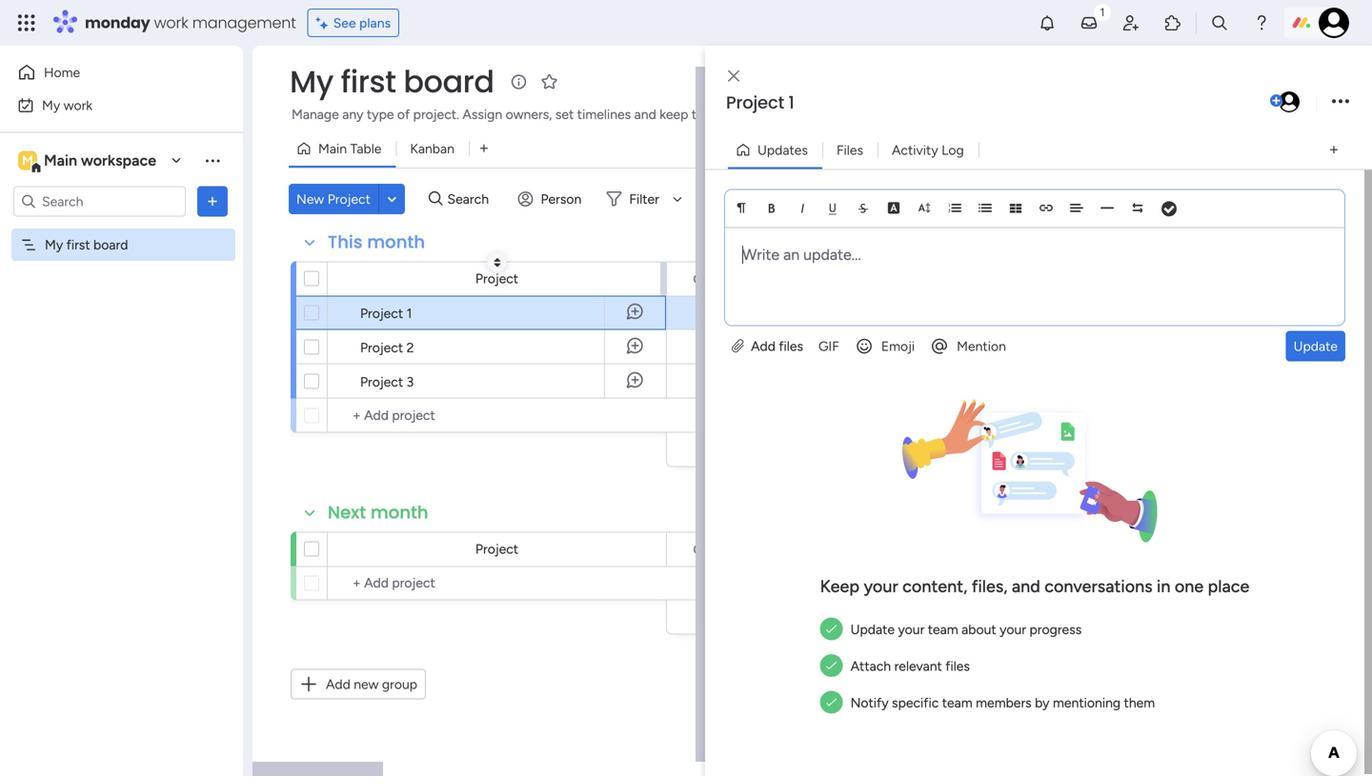 Task type: describe. For each thing, give the bounding box(es) containing it.
add files
[[748, 338, 803, 355]]

your right 'keep'
[[864, 577, 899, 597]]

members
[[976, 695, 1032, 711]]

main table
[[318, 141, 382, 157]]

this month
[[328, 230, 425, 254]]

timelines
[[577, 106, 631, 122]]

gif button
[[811, 331, 847, 362]]

update your team about your progress
[[851, 622, 1082, 638]]

add for add files
[[751, 338, 776, 355]]

set
[[556, 106, 574, 122]]

update button
[[1286, 331, 1346, 362]]

progress
[[1030, 622, 1082, 638]]

first inside list box
[[66, 237, 90, 253]]

0 vertical spatial first
[[341, 61, 396, 103]]

1 horizontal spatial files
[[946, 658, 970, 675]]

see plans
[[333, 15, 391, 31]]

keep
[[660, 106, 689, 122]]

arrow down image
[[666, 188, 689, 211]]

project inside project 1 field
[[726, 91, 784, 115]]

v2 search image
[[429, 188, 443, 210]]

main table button
[[289, 133, 396, 164]]

activity
[[892, 142, 939, 158]]

home
[[44, 64, 80, 81]]

&bull; bullets image
[[979, 202, 992, 215]]

add new group
[[326, 677, 418, 693]]

team for members
[[942, 695, 973, 711]]

activity log button
[[878, 135, 979, 165]]

help image
[[1252, 13, 1271, 32]]

1 + add project text field from the top
[[337, 405, 658, 427]]

dapulse addbtn image
[[1271, 95, 1283, 108]]

management
[[192, 12, 296, 33]]

files button
[[822, 135, 878, 165]]

about
[[962, 622, 997, 638]]

project
[[811, 106, 855, 122]]

work for monday
[[154, 12, 188, 33]]

table
[[350, 141, 382, 157]]

see plans button
[[308, 9, 399, 37]]

project.
[[413, 106, 459, 122]]

close image
[[728, 69, 740, 83]]

specific
[[892, 695, 939, 711]]

updates
[[758, 142, 808, 158]]

mention button
[[923, 331, 1014, 362]]

1 inside field
[[789, 91, 795, 115]]

relevant
[[895, 658, 942, 675]]

checklist image
[[1162, 202, 1177, 216]]

track
[[692, 106, 722, 122]]

new project
[[296, 191, 371, 207]]

workspace options image
[[203, 151, 222, 170]]

new project button
[[289, 184, 378, 214]]

sort desc image
[[494, 257, 501, 268]]

main for main workspace
[[44, 152, 77, 170]]

place
[[1208, 577, 1250, 597]]

manage any type of project. assign owners, set timelines and keep track of where your project stands.
[[292, 106, 900, 122]]

files,
[[972, 577, 1008, 597]]

filter button
[[599, 184, 689, 214]]

options image
[[1332, 89, 1350, 115]]

0 vertical spatial my first board
[[290, 61, 494, 103]]

workspace
[[81, 152, 156, 170]]

monday
[[85, 12, 150, 33]]

sort by any column image
[[695, 190, 725, 209]]

1 horizontal spatial board
[[403, 61, 494, 103]]

emoji
[[881, 338, 915, 355]]

keep your content, files, and conversations in one place
[[820, 577, 1250, 597]]

Project 1 field
[[722, 91, 1267, 115]]

attach
[[851, 658, 891, 675]]

new
[[296, 191, 324, 207]]

table image
[[1009, 202, 1023, 215]]

next month
[[328, 501, 429, 525]]

group
[[382, 677, 418, 693]]

0 horizontal spatial add view image
[[480, 142, 488, 156]]

2 of from the left
[[725, 106, 738, 122]]

my work
[[42, 97, 93, 113]]

main workspace
[[44, 152, 156, 170]]

conversations
[[1045, 577, 1153, 597]]

add to favorites image
[[540, 72, 559, 91]]

attach relevant files
[[851, 658, 970, 675]]

new
[[354, 677, 379, 693]]

kanban button
[[396, 133, 469, 164]]

text color image
[[887, 202, 901, 215]]

m
[[22, 152, 33, 169]]

2
[[407, 340, 414, 356]]

manage any type of project. assign owners, set timelines and keep track of where your project stands. button
[[289, 103, 929, 126]]

2 + add project text field from the top
[[337, 572, 658, 595]]

month for next month
[[371, 501, 429, 525]]

this
[[328, 230, 363, 254]]

select product image
[[17, 13, 36, 32]]

emoji button
[[847, 331, 923, 362]]

1 horizontal spatial add view image
[[1330, 143, 1338, 157]]

mentioning
[[1053, 695, 1121, 711]]

sort asc image
[[494, 257, 501, 268]]

by
[[1035, 695, 1050, 711]]

stands.
[[858, 106, 900, 122]]

1. numbers image
[[948, 202, 962, 215]]

my first board list box
[[0, 225, 243, 518]]

in
[[1157, 577, 1171, 597]]

john smith image
[[1319, 8, 1350, 38]]

team for about
[[928, 622, 959, 638]]

assign
[[463, 106, 502, 122]]



Task type: locate. For each thing, give the bounding box(es) containing it.
month
[[367, 230, 425, 254], [371, 501, 429, 525]]

Search field
[[443, 186, 500, 213]]

0 horizontal spatial first
[[66, 237, 90, 253]]

board up project.
[[403, 61, 494, 103]]

work inside 'button'
[[64, 97, 93, 113]]

1 horizontal spatial main
[[318, 141, 347, 157]]

and
[[634, 106, 656, 122], [1012, 577, 1041, 597]]

of
[[397, 106, 410, 122], [725, 106, 738, 122]]

show board description image
[[508, 72, 531, 91]]

my first board
[[290, 61, 494, 103], [45, 237, 128, 253]]

of right the track at top right
[[725, 106, 738, 122]]

my work button
[[11, 90, 205, 121]]

project 1 down the close image
[[726, 91, 795, 115]]

1 up 2 on the top left
[[407, 305, 412, 322]]

underline image
[[826, 202, 840, 215]]

project 3
[[360, 374, 414, 390]]

1 vertical spatial month
[[371, 501, 429, 525]]

manage
[[292, 106, 339, 122]]

add right the dapulse attachment image
[[751, 338, 776, 355]]

1 vertical spatial first
[[66, 237, 90, 253]]

1 image
[[1094, 1, 1111, 22]]

rtl ltr image
[[1131, 202, 1145, 215]]

0 horizontal spatial of
[[397, 106, 410, 122]]

my inside 'button'
[[42, 97, 60, 113]]

work for my
[[64, 97, 93, 113]]

my inside list box
[[45, 237, 63, 253]]

1 vertical spatial team
[[942, 695, 973, 711]]

line image
[[1101, 202, 1114, 215]]

files
[[779, 338, 803, 355], [946, 658, 970, 675]]

john smith image
[[1277, 90, 1302, 114]]

month inside 'field'
[[371, 501, 429, 525]]

your right where
[[781, 106, 808, 122]]

your right the 'about'
[[1000, 622, 1027, 638]]

1 vertical spatial add
[[326, 677, 351, 693]]

0 horizontal spatial main
[[44, 152, 77, 170]]

main left table
[[318, 141, 347, 157]]

1
[[789, 91, 795, 115], [407, 305, 412, 322]]

0 horizontal spatial my first board
[[45, 237, 128, 253]]

1 vertical spatial project 1
[[360, 305, 412, 322]]

0 horizontal spatial add
[[326, 677, 351, 693]]

1 vertical spatial update
[[851, 622, 895, 638]]

my down search in workspace field
[[45, 237, 63, 253]]

of right type
[[397, 106, 410, 122]]

1 horizontal spatial of
[[725, 106, 738, 122]]

0 vertical spatial update
[[1294, 338, 1338, 355]]

add inside button
[[326, 677, 351, 693]]

files down update your team about your progress at the right bottom
[[946, 658, 970, 675]]

add view image down 'assign' at left top
[[480, 142, 488, 156]]

1 right where
[[789, 91, 795, 115]]

where
[[741, 106, 778, 122]]

Search in workspace field
[[40, 191, 159, 213]]

This month field
[[323, 230, 430, 255]]

0 vertical spatial work
[[154, 12, 188, 33]]

them
[[1124, 695, 1155, 711]]

0 vertical spatial board
[[403, 61, 494, 103]]

1 horizontal spatial my first board
[[290, 61, 494, 103]]

one
[[1175, 577, 1204, 597]]

align image
[[1070, 202, 1084, 215]]

0 horizontal spatial project 1
[[360, 305, 412, 322]]

work right monday
[[154, 12, 188, 33]]

board
[[403, 61, 494, 103], [93, 237, 128, 253]]

files left gif popup button
[[779, 338, 803, 355]]

main for main table
[[318, 141, 347, 157]]

project 2
[[360, 340, 414, 356]]

and left keep
[[634, 106, 656, 122]]

main right the workspace image
[[44, 152, 77, 170]]

and right files,
[[1012, 577, 1041, 597]]

work
[[154, 12, 188, 33], [64, 97, 93, 113]]

type
[[367, 106, 394, 122]]

keep
[[820, 577, 860, 597]]

project 1 inside field
[[726, 91, 795, 115]]

angle down image
[[387, 192, 397, 206]]

and inside button
[[634, 106, 656, 122]]

monday work management
[[85, 12, 296, 33]]

your inside button
[[781, 106, 808, 122]]

project
[[726, 91, 784, 115], [328, 191, 371, 207], [476, 271, 519, 287], [360, 305, 403, 322], [360, 340, 403, 356], [360, 374, 403, 390], [476, 541, 519, 558]]

month down angle down image
[[367, 230, 425, 254]]

1 vertical spatial 1
[[407, 305, 412, 322]]

content,
[[903, 577, 968, 597]]

My first board field
[[285, 61, 499, 103]]

0 vertical spatial project 1
[[726, 91, 795, 115]]

kanban
[[410, 141, 455, 157]]

filter
[[629, 191, 659, 207]]

workspace image
[[18, 150, 37, 171]]

my up manage
[[290, 61, 333, 103]]

0 horizontal spatial board
[[93, 237, 128, 253]]

gif
[[819, 338, 840, 355]]

0 horizontal spatial update
[[851, 622, 895, 638]]

+ Add project text field
[[337, 405, 658, 427], [337, 572, 658, 595]]

format image
[[735, 202, 748, 215]]

main
[[318, 141, 347, 157], [44, 152, 77, 170]]

add view image
[[480, 142, 488, 156], [1330, 143, 1338, 157]]

board down search in workspace field
[[93, 237, 128, 253]]

size image
[[918, 202, 931, 215]]

first
[[341, 61, 396, 103], [66, 237, 90, 253]]

my down home
[[42, 97, 60, 113]]

0 vertical spatial add
[[751, 338, 776, 355]]

3
[[407, 374, 414, 390]]

0 horizontal spatial 1
[[407, 305, 412, 322]]

plans
[[359, 15, 391, 31]]

your
[[781, 106, 808, 122], [864, 577, 899, 597], [898, 622, 925, 638], [1000, 622, 1027, 638]]

person button
[[510, 184, 593, 214]]

activity log
[[892, 142, 964, 158]]

0 vertical spatial + add project text field
[[337, 405, 658, 427]]

1 vertical spatial board
[[93, 237, 128, 253]]

1 horizontal spatial work
[[154, 12, 188, 33]]

0 horizontal spatial files
[[779, 338, 803, 355]]

next
[[328, 501, 366, 525]]

add view image down options icon
[[1330, 143, 1338, 157]]

update inside button
[[1294, 338, 1338, 355]]

bold image
[[765, 202, 779, 215]]

any
[[342, 106, 364, 122]]

italic image
[[796, 202, 809, 215]]

strikethrough image
[[857, 202, 870, 215]]

main inside workspace selection element
[[44, 152, 77, 170]]

project 1
[[726, 91, 795, 115], [360, 305, 412, 322]]

option
[[0, 228, 243, 232]]

work down home
[[64, 97, 93, 113]]

1 horizontal spatial project 1
[[726, 91, 795, 115]]

log
[[942, 142, 964, 158]]

apps image
[[1164, 13, 1183, 32]]

first down search in workspace field
[[66, 237, 90, 253]]

add for add new group
[[326, 677, 351, 693]]

Next month field
[[323, 501, 433, 526]]

1 vertical spatial + add project text field
[[337, 572, 658, 595]]

search everything image
[[1210, 13, 1230, 32]]

workspace selection element
[[18, 149, 159, 174]]

first up type
[[341, 61, 396, 103]]

1 vertical spatial files
[[946, 658, 970, 675]]

add left new
[[326, 677, 351, 693]]

0 vertical spatial team
[[928, 622, 959, 638]]

link image
[[1040, 202, 1053, 215]]

1 of from the left
[[397, 106, 410, 122]]

main inside main table 'button'
[[318, 141, 347, 157]]

add
[[751, 338, 776, 355], [326, 677, 351, 693]]

project inside new project button
[[328, 191, 371, 207]]

your up attach relevant files
[[898, 622, 925, 638]]

month inside field
[[367, 230, 425, 254]]

0 vertical spatial month
[[367, 230, 425, 254]]

owners,
[[506, 106, 552, 122]]

1 vertical spatial work
[[64, 97, 93, 113]]

add new group button
[[291, 670, 426, 700]]

updates button
[[728, 135, 822, 165]]

files
[[837, 142, 864, 158]]

0 vertical spatial files
[[779, 338, 803, 355]]

person
[[541, 191, 582, 207]]

1 horizontal spatial first
[[341, 61, 396, 103]]

month right 'next'
[[371, 501, 429, 525]]

notify specific team members by mentioning them
[[851, 695, 1155, 711]]

1 horizontal spatial add
[[751, 338, 776, 355]]

inbox image
[[1080, 13, 1099, 32]]

None field
[[689, 269, 738, 290], [689, 539, 738, 560], [689, 269, 738, 290], [689, 539, 738, 560]]

notify
[[851, 695, 889, 711]]

0 vertical spatial and
[[634, 106, 656, 122]]

mention
[[957, 338, 1006, 355]]

notifications image
[[1038, 13, 1057, 32]]

team left the 'about'
[[928, 622, 959, 638]]

options image
[[203, 192, 222, 211]]

my first board inside list box
[[45, 237, 128, 253]]

dapulse attachment image
[[732, 338, 744, 355]]

0 horizontal spatial work
[[64, 97, 93, 113]]

see
[[333, 15, 356, 31]]

project 1 up the project 2
[[360, 305, 412, 322]]

my first board down search in workspace field
[[45, 237, 128, 253]]

1 horizontal spatial update
[[1294, 338, 1338, 355]]

1 horizontal spatial 1
[[789, 91, 795, 115]]

update for update
[[1294, 338, 1338, 355]]

1 horizontal spatial and
[[1012, 577, 1041, 597]]

home button
[[11, 57, 205, 88]]

invite members image
[[1122, 13, 1141, 32]]

0 vertical spatial 1
[[789, 91, 795, 115]]

my first board up type
[[290, 61, 494, 103]]

month for this month
[[367, 230, 425, 254]]

team right specific
[[942, 695, 973, 711]]

team
[[928, 622, 959, 638], [942, 695, 973, 711]]

board inside my first board list box
[[93, 237, 128, 253]]

1 vertical spatial my first board
[[45, 237, 128, 253]]

1 vertical spatial and
[[1012, 577, 1041, 597]]

update
[[1294, 338, 1338, 355], [851, 622, 895, 638]]

0 horizontal spatial and
[[634, 106, 656, 122]]

update for update your team about your progress
[[851, 622, 895, 638]]



Task type: vqa. For each thing, say whether or not it's contained in the screenshot.
See plans button
yes



